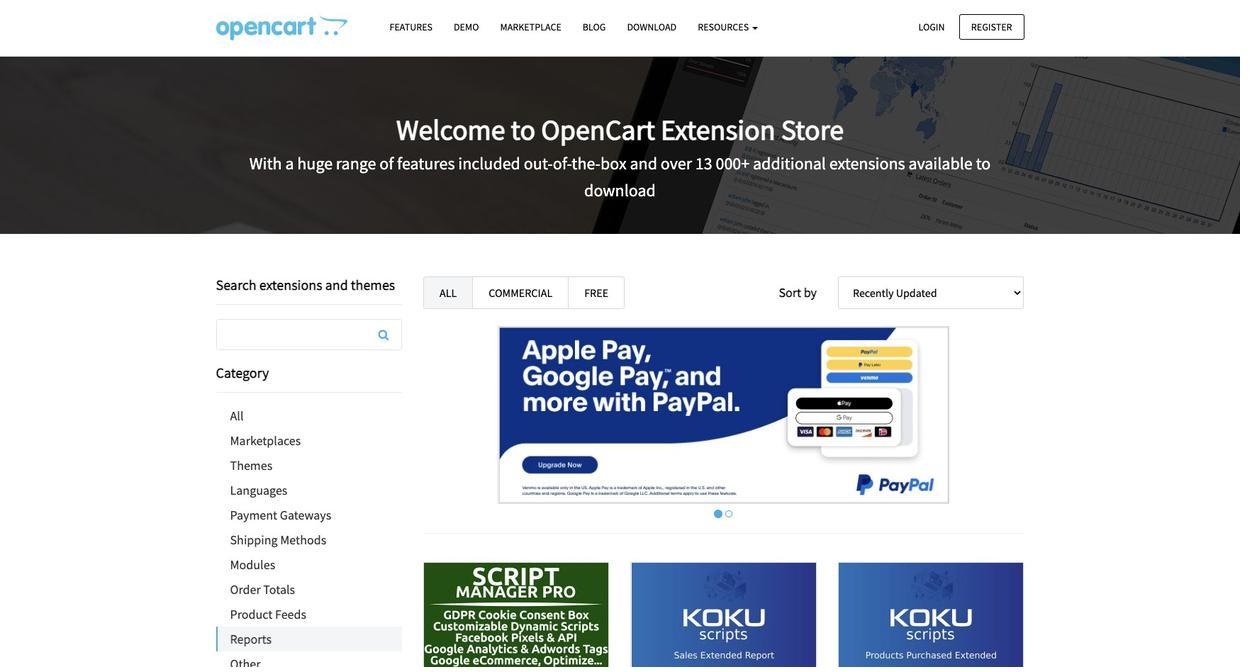 Task type: describe. For each thing, give the bounding box(es) containing it.
features
[[397, 152, 455, 174]]

free link
[[568, 277, 625, 309]]

paypal payment gateway image
[[498, 326, 950, 504]]

store
[[781, 112, 844, 147]]

resources link
[[687, 15, 769, 40]]

and inside the welcome to opencart extension store with a huge range of features included out-of-the-box and over 13 000+ additional extensions available to download
[[630, 152, 658, 174]]

1 vertical spatial and
[[325, 276, 348, 294]]

themes link
[[216, 453, 402, 478]]

commercial
[[489, 286, 553, 300]]

themes
[[230, 458, 273, 474]]

the-
[[572, 152, 601, 174]]

a
[[285, 152, 294, 174]]

login link
[[907, 14, 957, 40]]

login
[[919, 20, 945, 33]]

sales extended report image
[[632, 563, 816, 667]]

order totals
[[230, 582, 295, 598]]

features
[[390, 21, 433, 33]]

welcome
[[397, 112, 505, 147]]

order totals link
[[216, 577, 402, 602]]

opencart
[[541, 112, 655, 147]]

features link
[[379, 15, 443, 40]]

huge
[[297, 152, 333, 174]]

payment gateways
[[230, 507, 331, 523]]

payment
[[230, 507, 277, 523]]

free
[[585, 286, 609, 300]]

feeds
[[275, 606, 306, 623]]

000+
[[716, 152, 750, 174]]

script manager pro (gdpr, g, fb, custom & api) image
[[424, 563, 609, 667]]

themes
[[351, 276, 395, 294]]

range
[[336, 152, 376, 174]]

payment gateways link
[[216, 503, 402, 528]]

shipping methods link
[[216, 528, 402, 553]]

all for marketplaces
[[230, 408, 244, 424]]

of-
[[553, 152, 572, 174]]

totals
[[263, 582, 295, 598]]

welcome to opencart extension store with a huge range of features included out-of-the-box and over 13 000+ additional extensions available to download
[[249, 112, 991, 202]]

shipping
[[230, 532, 278, 548]]

reports link
[[217, 627, 402, 652]]

additional
[[753, 152, 826, 174]]

commercial link
[[473, 277, 569, 309]]

blog link
[[572, 15, 617, 40]]

opencart - marketplace image
[[216, 15, 347, 40]]

13
[[696, 152, 713, 174]]

modules link
[[216, 553, 402, 577]]

product feeds
[[230, 606, 306, 623]]

product
[[230, 606, 273, 623]]

by
[[804, 284, 817, 301]]

marketplaces link
[[216, 428, 402, 453]]



Task type: vqa. For each thing, say whether or not it's contained in the screenshot.
Opencart extensions 'image'
no



Task type: locate. For each thing, give the bounding box(es) containing it.
all link for marketplaces
[[216, 404, 402, 428]]

marketplace link
[[490, 15, 572, 40]]

search extensions and themes
[[216, 276, 395, 294]]

product feeds link
[[216, 602, 402, 627]]

to right available
[[976, 152, 991, 174]]

products purchased extended report image
[[839, 563, 1024, 667]]

all link for commercial
[[423, 277, 473, 309]]

sort by
[[779, 284, 817, 301]]

modules
[[230, 557, 275, 573]]

to up the out-
[[511, 112, 536, 147]]

None text field
[[217, 320, 401, 350]]

to
[[511, 112, 536, 147], [976, 152, 991, 174]]

extensions
[[830, 152, 906, 174], [259, 276, 323, 294]]

1 horizontal spatial all link
[[423, 277, 473, 309]]

marketplaces
[[230, 433, 301, 449]]

and left "themes"
[[325, 276, 348, 294]]

0 horizontal spatial all
[[230, 408, 244, 424]]

languages link
[[216, 478, 402, 503]]

1 horizontal spatial to
[[976, 152, 991, 174]]

gateways
[[280, 507, 331, 523]]

and
[[630, 152, 658, 174], [325, 276, 348, 294]]

box
[[601, 152, 627, 174]]

1 vertical spatial to
[[976, 152, 991, 174]]

extension
[[661, 112, 776, 147]]

all link
[[423, 277, 473, 309], [216, 404, 402, 428]]

blog
[[583, 21, 606, 33]]

extensions down store
[[830, 152, 906, 174]]

1 vertical spatial extensions
[[259, 276, 323, 294]]

0 vertical spatial all link
[[423, 277, 473, 309]]

1 vertical spatial all
[[230, 408, 244, 424]]

included
[[458, 152, 521, 174]]

1 horizontal spatial all
[[440, 286, 457, 300]]

and right the box
[[630, 152, 658, 174]]

1 horizontal spatial extensions
[[830, 152, 906, 174]]

resources
[[698, 21, 751, 33]]

of
[[380, 152, 394, 174]]

download
[[627, 21, 677, 33]]

0 vertical spatial and
[[630, 152, 658, 174]]

0 horizontal spatial extensions
[[259, 276, 323, 294]]

extensions right search
[[259, 276, 323, 294]]

0 vertical spatial extensions
[[830, 152, 906, 174]]

0 horizontal spatial to
[[511, 112, 536, 147]]

category
[[216, 364, 269, 382]]

1 horizontal spatial and
[[630, 152, 658, 174]]

sort
[[779, 284, 802, 301]]

order
[[230, 582, 261, 598]]

register link
[[960, 14, 1025, 40]]

register
[[972, 20, 1013, 33]]

0 vertical spatial to
[[511, 112, 536, 147]]

shipping methods
[[230, 532, 326, 548]]

marketplace
[[500, 21, 562, 33]]

demo
[[454, 21, 479, 33]]

0 horizontal spatial all link
[[216, 404, 402, 428]]

download
[[585, 180, 656, 202]]

over
[[661, 152, 692, 174]]

demo link
[[443, 15, 490, 40]]

methods
[[280, 532, 326, 548]]

reports
[[230, 631, 272, 648]]

languages
[[230, 482, 288, 499]]

all
[[440, 286, 457, 300], [230, 408, 244, 424]]

0 horizontal spatial and
[[325, 276, 348, 294]]

download link
[[617, 15, 687, 40]]

search
[[216, 276, 257, 294]]

out-
[[524, 152, 553, 174]]

search image
[[378, 329, 389, 340]]

available
[[909, 152, 973, 174]]

with
[[249, 152, 282, 174]]

all for commercial
[[440, 286, 457, 300]]

extensions inside the welcome to opencart extension store with a huge range of features included out-of-the-box and over 13 000+ additional extensions available to download
[[830, 152, 906, 174]]

1 vertical spatial all link
[[216, 404, 402, 428]]

0 vertical spatial all
[[440, 286, 457, 300]]



